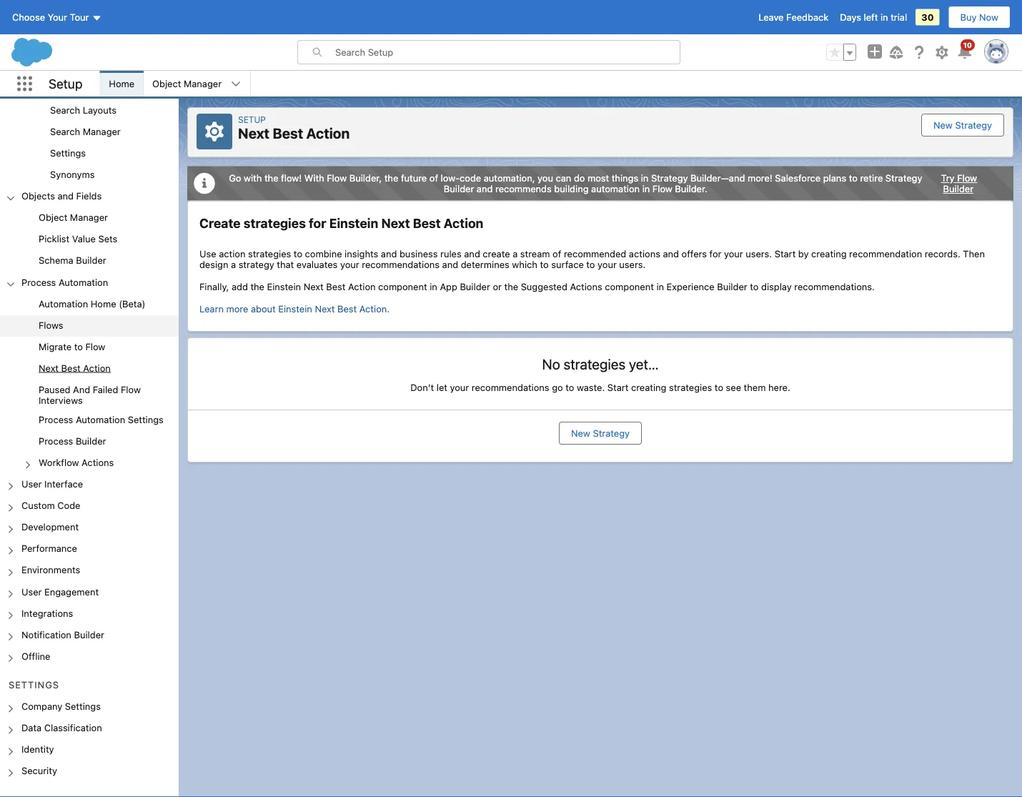 Task type: describe. For each thing, give the bounding box(es) containing it.
action up 'action.'
[[348, 281, 376, 292]]

days left in trial
[[840, 12, 907, 23]]

your right let
[[450, 382, 469, 392]]

flow!
[[281, 173, 302, 183]]

0 horizontal spatial users.
[[619, 259, 646, 270]]

next inside next best action link
[[39, 363, 59, 374]]

schema builder
[[39, 255, 106, 266]]

sets
[[98, 234, 117, 245]]

then
[[963, 248, 985, 259]]

paused and failed flow interviews
[[39, 384, 141, 406]]

performance
[[21, 543, 77, 554]]

process automation tree item
[[0, 273, 179, 475]]

value
[[72, 234, 96, 245]]

and right rules on the left top of page
[[464, 248, 480, 259]]

notification builder
[[21, 629, 104, 640]]

workflow actions
[[39, 457, 114, 468]]

best inside setup next best action
[[273, 125, 303, 142]]

process automation settings
[[39, 414, 164, 425]]

0 horizontal spatial new strategy
[[571, 428, 630, 439]]

user interface
[[21, 479, 83, 490]]

create
[[483, 248, 510, 259]]

insights
[[345, 248, 378, 259]]

object manager inside 'objects and fields' tree item
[[39, 212, 108, 223]]

next best action
[[39, 363, 111, 374]]

business
[[400, 248, 438, 259]]

with
[[304, 173, 324, 183]]

home inside "process automation" tree item
[[91, 298, 116, 309]]

the right the or
[[504, 281, 518, 292]]

buy now
[[960, 12, 999, 23]]

start inside use action strategies to combine insights and business rules and create a stream of recommended actions and offers for your users. start by creating recommendation records. then design a strategy that evaluates your recommendations and determines which to surface to your users.
[[775, 248, 796, 259]]

to right surface
[[586, 259, 595, 270]]

objects and fields
[[21, 191, 102, 202]]

0 horizontal spatial for
[[309, 216, 326, 231]]

automation for process automation
[[59, 277, 108, 288]]

0 vertical spatial object
[[152, 78, 181, 89]]

2 component from the left
[[605, 281, 654, 292]]

interviews
[[39, 395, 83, 406]]

next for about
[[315, 303, 335, 314]]

strategy
[[239, 259, 274, 270]]

integrations
[[21, 608, 73, 619]]

things
[[612, 173, 639, 183]]

search for search manager
[[50, 126, 80, 137]]

1 horizontal spatial recommendations
[[472, 382, 549, 392]]

automation
[[591, 183, 640, 194]]

strategy right "things" at right top
[[651, 173, 688, 183]]

recommended
[[564, 248, 626, 259]]

stream
[[520, 248, 550, 259]]

automation,
[[484, 173, 535, 183]]

builder—and
[[691, 173, 745, 183]]

best inside "process automation" tree item
[[61, 363, 81, 374]]

0 horizontal spatial new strategy button
[[559, 422, 642, 445]]

0 horizontal spatial object manager link
[[39, 212, 108, 225]]

days
[[840, 12, 861, 23]]

recommends
[[495, 183, 552, 194]]

custom code
[[21, 500, 80, 511]]

low-
[[441, 173, 460, 183]]

go with the flow! with flow builder, the future of low-code automation, you can do most things in strategy builder—and more! salesforce plans to retire strategy builder and recommends building automation in flow builder.
[[229, 173, 923, 194]]

choose
[[12, 12, 45, 23]]

display
[[761, 281, 792, 292]]

evaluates
[[297, 259, 338, 270]]

builder inside process builder link
[[76, 436, 106, 447]]

buy now button
[[948, 6, 1011, 29]]

yet…
[[629, 356, 659, 372]]

next for for
[[381, 216, 410, 231]]

add
[[232, 281, 248, 292]]

failed
[[93, 384, 118, 395]]

manager for object manager link to the left
[[70, 212, 108, 223]]

next best action link
[[39, 363, 111, 376]]

combine
[[305, 248, 342, 259]]

engagement
[[44, 586, 99, 597]]

picklist
[[39, 234, 69, 245]]

settings up classification in the bottom of the page
[[65, 701, 101, 712]]

more!
[[748, 173, 773, 183]]

and
[[73, 384, 90, 395]]

builder left the or
[[460, 281, 490, 292]]

settings up company
[[9, 680, 59, 691]]

flow down flows tree item
[[85, 341, 105, 352]]

the right the with
[[264, 173, 278, 183]]

setup link
[[238, 114, 266, 124]]

choose your tour button
[[11, 6, 103, 29]]

group containing object manager
[[0, 208, 179, 273]]

1 horizontal spatial object manager link
[[144, 71, 230, 97]]

your right 'evaluates' at the top
[[340, 259, 359, 270]]

suggested
[[521, 281, 568, 292]]

do
[[574, 173, 585, 183]]

strategies up waste.
[[564, 356, 626, 372]]

flows link
[[39, 320, 63, 333]]

them
[[744, 382, 766, 392]]

synonyms link
[[50, 169, 95, 182]]

10 button
[[956, 39, 975, 61]]

the right add
[[251, 281, 264, 292]]

workflow
[[39, 457, 79, 468]]

for inside use action strategies to combine insights and business rules and create a stream of recommended actions and offers for your users. start by creating recommendation records. then design a strategy that evaluates your recommendations and determines which to surface to your users.
[[710, 248, 722, 259]]

custom code link
[[21, 500, 80, 513]]

to left the display
[[750, 281, 759, 292]]

retire
[[860, 173, 883, 183]]

actions
[[629, 248, 660, 259]]

offline
[[21, 651, 50, 662]]

process builder link
[[39, 436, 106, 449]]

to left see
[[715, 382, 723, 392]]

builder inside try flow builder
[[943, 183, 974, 194]]

home inside 'link'
[[109, 78, 134, 89]]

best for about
[[337, 303, 357, 314]]

1 horizontal spatial a
[[513, 248, 518, 259]]

learn more about einstein next best action. link
[[199, 303, 390, 314]]

process builder
[[39, 436, 106, 447]]

search for search layouts
[[50, 105, 80, 116]]

objects and fields tree item
[[0, 187, 179, 273]]

finally, add the einstein next best action component in app builder or the suggested actions component in experience builder to display recommendations.
[[199, 281, 875, 292]]

group containing automation home (beta)
[[0, 294, 179, 475]]

notification
[[21, 629, 71, 640]]

process automation
[[21, 277, 108, 288]]

einstein for about
[[278, 303, 312, 314]]

plans
[[823, 173, 847, 183]]

company settings
[[21, 701, 101, 712]]

left
[[864, 12, 878, 23]]

synonyms
[[50, 169, 95, 180]]

schema
[[39, 255, 73, 266]]

try flow builder link
[[940, 172, 977, 195]]

building
[[554, 183, 589, 194]]

next inside setup next best action
[[238, 125, 270, 142]]

strategy up try flow builder
[[955, 120, 992, 130]]

to right which
[[540, 259, 549, 270]]

next for the
[[304, 281, 324, 292]]

builder.
[[675, 183, 708, 194]]

now
[[979, 12, 999, 23]]

and up app at the left of the page
[[442, 259, 458, 270]]

data classification link
[[21, 723, 102, 736]]

rules
[[440, 248, 462, 259]]

workflow actions link
[[39, 457, 114, 470]]

migrate to flow
[[39, 341, 105, 352]]

to left combine at the top of the page
[[294, 248, 302, 259]]

and inside go with the flow! with flow builder, the future of low-code automation, you can do most things in strategy builder—and more! salesforce plans to retire strategy builder and recommends building automation in flow builder.
[[477, 183, 493, 194]]

waste.
[[577, 382, 605, 392]]

migrate
[[39, 341, 72, 352]]

einstein for the
[[267, 281, 301, 292]]

process for process automation settings
[[39, 414, 73, 425]]

code
[[57, 500, 80, 511]]

settings up synonyms
[[50, 148, 86, 159]]

strategy right retire
[[886, 173, 923, 183]]

creating inside use action strategies to combine insights and business rules and create a stream of recommended actions and offers for your users. start by creating recommendation records. then design a strategy that evaluates your recommendations and determines which to surface to your users.
[[811, 248, 847, 259]]

recommendations inside use action strategies to combine insights and business rules and create a stream of recommended actions and offers for your users. start by creating recommendation records. then design a strategy that evaluates your recommendations and determines which to surface to your users.
[[362, 259, 440, 270]]

surface
[[551, 259, 584, 270]]

environments
[[21, 565, 80, 576]]

to inside go with the flow! with flow builder, the future of low-code automation, you can do most things in strategy builder—and more! salesforce plans to retire strategy builder and recommends building automation in flow builder.
[[849, 173, 858, 183]]



Task type: locate. For each thing, give the bounding box(es) containing it.
1 horizontal spatial new
[[934, 120, 953, 130]]

or
[[493, 281, 502, 292]]

1 horizontal spatial component
[[605, 281, 654, 292]]

1 horizontal spatial for
[[710, 248, 722, 259]]

the
[[264, 173, 278, 183], [384, 173, 398, 183], [251, 281, 264, 292], [504, 281, 518, 292]]

0 horizontal spatial object manager
[[39, 212, 108, 223]]

of inside use action strategies to combine insights and business rules and create a stream of recommended actions and offers for your users. start by creating recommendation records. then design a strategy that evaluates your recommendations and determines which to surface to your users.
[[553, 248, 561, 259]]

migrate to flow link
[[39, 341, 105, 354]]

component
[[378, 281, 427, 292], [605, 281, 654, 292]]

setup for setup next best action
[[238, 114, 266, 124]]

best
[[273, 125, 303, 142], [413, 216, 441, 231], [326, 281, 346, 292], [337, 303, 357, 314], [61, 363, 81, 374]]

0 vertical spatial process
[[21, 277, 56, 288]]

1 vertical spatial start
[[608, 382, 629, 392]]

classification
[[44, 723, 102, 733]]

actions down use action strategies to combine insights and business rules and create a stream of recommended actions and offers for your users. start by creating recommendation records. then design a strategy that evaluates your recommendations and determines which to surface to your users.
[[570, 281, 602, 292]]

manager inside 'objects and fields' tree item
[[70, 212, 108, 223]]

your right offers in the top right of the page
[[724, 248, 743, 259]]

Search Setup text field
[[335, 41, 680, 64]]

1 vertical spatial object
[[39, 212, 67, 223]]

user up custom
[[21, 479, 42, 490]]

new
[[934, 120, 953, 130], [571, 428, 590, 439]]

company settings link
[[21, 701, 101, 714]]

0 horizontal spatial recommendations
[[362, 259, 440, 270]]

0 horizontal spatial setup
[[49, 76, 82, 91]]

0 vertical spatial recommendations
[[362, 259, 440, 270]]

recommendations.
[[794, 281, 875, 292]]

1 horizontal spatial new strategy button
[[921, 114, 1004, 137]]

10
[[964, 41, 972, 49]]

1 horizontal spatial object manager
[[152, 78, 222, 89]]

1 vertical spatial automation
[[39, 298, 88, 309]]

builder right experience
[[717, 281, 748, 292]]

object
[[152, 78, 181, 89], [39, 212, 67, 223]]

interface
[[44, 479, 83, 490]]

you
[[538, 173, 553, 183]]

performance link
[[21, 543, 77, 556]]

0 vertical spatial setup
[[49, 76, 82, 91]]

user interface link
[[21, 479, 83, 492]]

action inside setup next best action
[[306, 125, 350, 142]]

builder inside go with the flow! with flow builder, the future of low-code automation, you can do most things in strategy builder—and more! salesforce plans to retire strategy builder and recommends building automation in flow builder.
[[444, 183, 474, 194]]

1 vertical spatial search
[[50, 126, 80, 137]]

builder right future
[[444, 183, 474, 194]]

1 horizontal spatial new strategy
[[934, 120, 992, 130]]

status containing go with the flow! with flow builder, the future of low-code automation, you can do most things in strategy builder—and more! salesforce plans to retire strategy builder and recommends building automation in flow builder.
[[187, 166, 1014, 201]]

actions inside group
[[82, 457, 114, 468]]

strategies inside use action strategies to combine insights and business rules and create a stream of recommended actions and offers for your users. start by creating recommendation records. then design a strategy that evaluates your recommendations and determines which to surface to your users.
[[248, 248, 291, 259]]

user engagement link
[[21, 586, 99, 599]]

1 vertical spatial object manager link
[[39, 212, 108, 225]]

component down actions
[[605, 281, 654, 292]]

object manager
[[152, 78, 222, 89], [39, 212, 108, 223]]

0 horizontal spatial of
[[430, 173, 438, 183]]

settings inside "process automation" tree item
[[128, 414, 164, 425]]

for up combine at the top of the page
[[309, 216, 326, 231]]

1 vertical spatial object manager
[[39, 212, 108, 223]]

flow right failed
[[121, 384, 141, 395]]

security link
[[21, 766, 57, 779]]

builder down "process automation settings" link
[[76, 436, 106, 447]]

paused and failed flow interviews link
[[39, 384, 179, 406]]

the left future
[[384, 173, 398, 183]]

1 horizontal spatial users.
[[746, 248, 772, 259]]

einstein up insights
[[329, 216, 378, 231]]

manager
[[184, 78, 222, 89], [83, 126, 121, 137], [70, 212, 108, 223]]

learn
[[199, 303, 224, 314]]

0 horizontal spatial a
[[231, 259, 236, 270]]

tour
[[70, 12, 89, 23]]

best down 'evaluates' at the top
[[326, 281, 346, 292]]

settings down paused and failed flow interviews link
[[128, 414, 164, 425]]

setup for setup
[[49, 76, 82, 91]]

0 vertical spatial new
[[934, 120, 953, 130]]

object manager up picklist value sets
[[39, 212, 108, 223]]

2 vertical spatial manager
[[70, 212, 108, 223]]

group
[[826, 44, 856, 61], [0, 71, 179, 187], [0, 208, 179, 273], [0, 294, 179, 475]]

automation for process automation settings
[[76, 414, 125, 425]]

of left low-
[[430, 173, 438, 183]]

to right go
[[566, 382, 574, 392]]

for
[[309, 216, 326, 231], [710, 248, 722, 259]]

best down migrate to flow link on the top left of the page
[[61, 363, 81, 374]]

and down synonyms link
[[58, 191, 74, 202]]

best for for
[[413, 216, 441, 231]]

new up try
[[934, 120, 953, 130]]

0 vertical spatial object manager link
[[144, 71, 230, 97]]

0 vertical spatial einstein
[[329, 216, 378, 231]]

1 vertical spatial new strategy button
[[559, 422, 642, 445]]

flow right the with
[[327, 173, 347, 183]]

0 horizontal spatial component
[[378, 281, 427, 292]]

design
[[199, 259, 228, 270]]

1 horizontal spatial creating
[[811, 248, 847, 259]]

best up business
[[413, 216, 441, 231]]

user engagement
[[21, 586, 99, 597]]

user for user engagement
[[21, 586, 42, 597]]

here.
[[768, 382, 790, 392]]

new strategy
[[934, 120, 992, 130], [571, 428, 630, 439]]

1 search from the top
[[50, 105, 80, 116]]

builder inside notification builder link
[[74, 629, 104, 640]]

development
[[21, 522, 79, 533]]

creating right by
[[811, 248, 847, 259]]

object manager link right home 'link'
[[144, 71, 230, 97]]

1 vertical spatial manager
[[83, 126, 121, 137]]

1 vertical spatial creating
[[631, 382, 667, 392]]

builder down value
[[76, 255, 106, 266]]

objects and fields link
[[21, 191, 102, 204]]

notification builder link
[[21, 629, 104, 642]]

search up settings link
[[50, 126, 80, 137]]

process automation settings link
[[39, 414, 164, 427]]

experience
[[667, 281, 715, 292]]

your left actions
[[598, 259, 617, 270]]

einstein down the that
[[267, 281, 301, 292]]

0 horizontal spatial object
[[39, 212, 67, 223]]

0 horizontal spatial creating
[[631, 382, 667, 392]]

process down schema
[[21, 277, 56, 288]]

flow inside try flow builder
[[957, 173, 977, 183]]

to left retire
[[849, 173, 858, 183]]

0 horizontal spatial start
[[608, 382, 629, 392]]

leave feedback link
[[759, 12, 829, 23]]

to up next best action
[[74, 341, 83, 352]]

a right create
[[513, 248, 518, 259]]

flow left builder.
[[653, 183, 673, 194]]

more
[[226, 303, 248, 314]]

1 horizontal spatial object
[[152, 78, 181, 89]]

setup up search layouts
[[49, 76, 82, 91]]

0 vertical spatial manager
[[184, 78, 222, 89]]

automation down process automation link
[[39, 298, 88, 309]]

0 vertical spatial home
[[109, 78, 134, 89]]

1 vertical spatial home
[[91, 298, 116, 309]]

process up workflow
[[39, 436, 73, 447]]

automation down paused and failed flow interviews link
[[76, 414, 125, 425]]

new strategy button down don't let your recommendations go to waste. start creating strategies to see them here.
[[559, 422, 642, 445]]

search manager link
[[50, 126, 121, 139]]

go
[[229, 173, 241, 183]]

start right waste.
[[608, 382, 629, 392]]

1 vertical spatial user
[[21, 586, 42, 597]]

best left 'action.'
[[337, 303, 357, 314]]

einstein right about
[[278, 303, 312, 314]]

0 vertical spatial object manager
[[152, 78, 222, 89]]

automation home (beta)
[[39, 298, 145, 309]]

flows tree item
[[0, 316, 179, 337]]

flow right try
[[957, 173, 977, 183]]

let
[[437, 382, 447, 392]]

company
[[21, 701, 62, 712]]

builder inside schema builder link
[[76, 255, 106, 266]]

object up picklist
[[39, 212, 67, 223]]

1 horizontal spatial setup
[[238, 114, 266, 124]]

new strategy up try
[[934, 120, 992, 130]]

determines
[[461, 259, 510, 270]]

settings link
[[50, 148, 86, 161]]

users. up the display
[[746, 248, 772, 259]]

process down interviews
[[39, 414, 73, 425]]

1 vertical spatial process
[[39, 414, 73, 425]]

0 vertical spatial actions
[[570, 281, 602, 292]]

action up the with
[[306, 125, 350, 142]]

builder right notification
[[74, 629, 104, 640]]

and inside 'link'
[[58, 191, 74, 202]]

leave
[[759, 12, 784, 23]]

custom
[[21, 500, 55, 511]]

status
[[187, 166, 1014, 201]]

for right offers in the top right of the page
[[710, 248, 722, 259]]

1 vertical spatial for
[[710, 248, 722, 259]]

strategies left see
[[669, 382, 712, 392]]

component up 'action.'
[[378, 281, 427, 292]]

user up integrations
[[21, 586, 42, 597]]

integrations link
[[21, 608, 73, 621]]

strategy down don't let your recommendations go to waste. start creating strategies to see them here.
[[593, 428, 630, 439]]

new strategy button up try
[[921, 114, 1004, 137]]

setup up the with
[[238, 114, 266, 124]]

new strategy down don't let your recommendations go to waste. start creating strategies to see them here.
[[571, 428, 630, 439]]

0 vertical spatial of
[[430, 173, 438, 183]]

2 user from the top
[[21, 586, 42, 597]]

group containing search layouts
[[0, 71, 179, 187]]

leave feedback
[[759, 12, 829, 23]]

object manager link up picklist value sets
[[39, 212, 108, 225]]

offers
[[682, 248, 707, 259]]

1 vertical spatial recommendations
[[472, 382, 549, 392]]

with
[[244, 173, 262, 183]]

objects to always search (beta) image
[[0, 71, 179, 101]]

to
[[849, 173, 858, 183], [294, 248, 302, 259], [540, 259, 549, 270], [586, 259, 595, 270], [750, 281, 759, 292], [74, 341, 83, 352], [566, 382, 574, 392], [715, 382, 723, 392]]

and left offers in the top right of the page
[[663, 248, 679, 259]]

action inside group
[[83, 363, 111, 374]]

flow inside paused and failed flow interviews
[[121, 384, 141, 395]]

action up rules on the left top of page
[[444, 216, 483, 231]]

of
[[430, 173, 438, 183], [553, 248, 561, 259]]

recommendations left rules on the left top of page
[[362, 259, 440, 270]]

data
[[21, 723, 42, 733]]

finally,
[[199, 281, 229, 292]]

1 component from the left
[[378, 281, 427, 292]]

2 vertical spatial einstein
[[278, 303, 312, 314]]

(beta)
[[119, 298, 145, 309]]

objects
[[21, 191, 55, 202]]

1 horizontal spatial start
[[775, 248, 796, 259]]

start
[[775, 248, 796, 259], [608, 382, 629, 392]]

0 vertical spatial for
[[309, 216, 326, 231]]

0 vertical spatial new strategy button
[[921, 114, 1004, 137]]

setup inside setup next best action
[[238, 114, 266, 124]]

a right design
[[231, 259, 236, 270]]

automation down schema builder link
[[59, 277, 108, 288]]

best for the
[[326, 281, 346, 292]]

user for user interface
[[21, 479, 42, 490]]

creating down yet…
[[631, 382, 667, 392]]

30
[[922, 12, 934, 23]]

can
[[556, 173, 571, 183]]

2 search from the top
[[50, 126, 80, 137]]

see
[[726, 382, 741, 392]]

development link
[[21, 522, 79, 535]]

automation home (beta) link
[[39, 298, 145, 311]]

1 vertical spatial setup
[[238, 114, 266, 124]]

don't let your recommendations go to waste. start creating strategies to see them here.
[[411, 382, 790, 392]]

new for left new strategy button
[[571, 428, 590, 439]]

to inside migrate to flow link
[[74, 341, 83, 352]]

2 vertical spatial process
[[39, 436, 73, 447]]

1 vertical spatial einstein
[[267, 281, 301, 292]]

home up layouts at the left top of the page
[[109, 78, 134, 89]]

object inside group
[[39, 212, 67, 223]]

process for process automation
[[21, 277, 56, 288]]

strategies up the that
[[244, 216, 306, 231]]

0 vertical spatial search
[[50, 105, 80, 116]]

builder up the then
[[943, 183, 974, 194]]

object manager right home 'link'
[[152, 78, 222, 89]]

strategies right action
[[248, 248, 291, 259]]

start left by
[[775, 248, 796, 259]]

identity
[[21, 744, 54, 755]]

recommendations down no
[[472, 382, 549, 392]]

learn more about einstein next best action.
[[199, 303, 390, 314]]

try flow builder
[[941, 173, 977, 194]]

flows
[[39, 320, 63, 331]]

1 horizontal spatial actions
[[570, 281, 602, 292]]

2 vertical spatial automation
[[76, 414, 125, 425]]

strategy
[[955, 120, 992, 130], [651, 173, 688, 183], [886, 173, 923, 183], [593, 428, 630, 439]]

actions down process builder link
[[82, 457, 114, 468]]

0 vertical spatial start
[[775, 248, 796, 259]]

new down waste.
[[571, 428, 590, 439]]

0 horizontal spatial new
[[571, 428, 590, 439]]

1 vertical spatial actions
[[82, 457, 114, 468]]

picklist value sets link
[[39, 234, 117, 247]]

home up flows tree item
[[91, 298, 116, 309]]

a
[[513, 248, 518, 259], [231, 259, 236, 270]]

users. left offers in the top right of the page
[[619, 259, 646, 270]]

0 vertical spatial user
[[21, 479, 42, 490]]

object right home 'link'
[[152, 78, 181, 89]]

and right insights
[[381, 248, 397, 259]]

process for process builder
[[39, 436, 73, 447]]

no
[[542, 356, 560, 372]]

1 horizontal spatial of
[[553, 248, 561, 259]]

and right low-
[[477, 183, 493, 194]]

new for rightmost new strategy button
[[934, 120, 953, 130]]

of inside go with the flow! with flow builder, the future of low-code automation, you can do most things in strategy builder—and more! salesforce plans to retire strategy builder and recommends building automation in flow builder.
[[430, 173, 438, 183]]

environments link
[[21, 565, 80, 578]]

0 horizontal spatial actions
[[82, 457, 114, 468]]

einstein for for
[[329, 216, 378, 231]]

user inside "link"
[[21, 479, 42, 490]]

strategies
[[244, 216, 306, 231], [248, 248, 291, 259], [564, 356, 626, 372], [669, 382, 712, 392]]

manager for search manager link
[[83, 126, 121, 137]]

0 vertical spatial new strategy
[[934, 120, 992, 130]]

0 vertical spatial automation
[[59, 277, 108, 288]]

of right stream
[[553, 248, 561, 259]]

0 vertical spatial creating
[[811, 248, 847, 259]]

1 vertical spatial of
[[553, 248, 561, 259]]

create strategies for einstein next best action
[[199, 216, 483, 231]]

1 user from the top
[[21, 479, 42, 490]]

search
[[50, 105, 80, 116], [50, 126, 80, 137]]

1 vertical spatial new
[[571, 428, 590, 439]]

action up failed
[[83, 363, 111, 374]]

1 vertical spatial new strategy
[[571, 428, 630, 439]]



Task type: vqa. For each thing, say whether or not it's contained in the screenshot.
Automation for Process Automation Settings
yes



